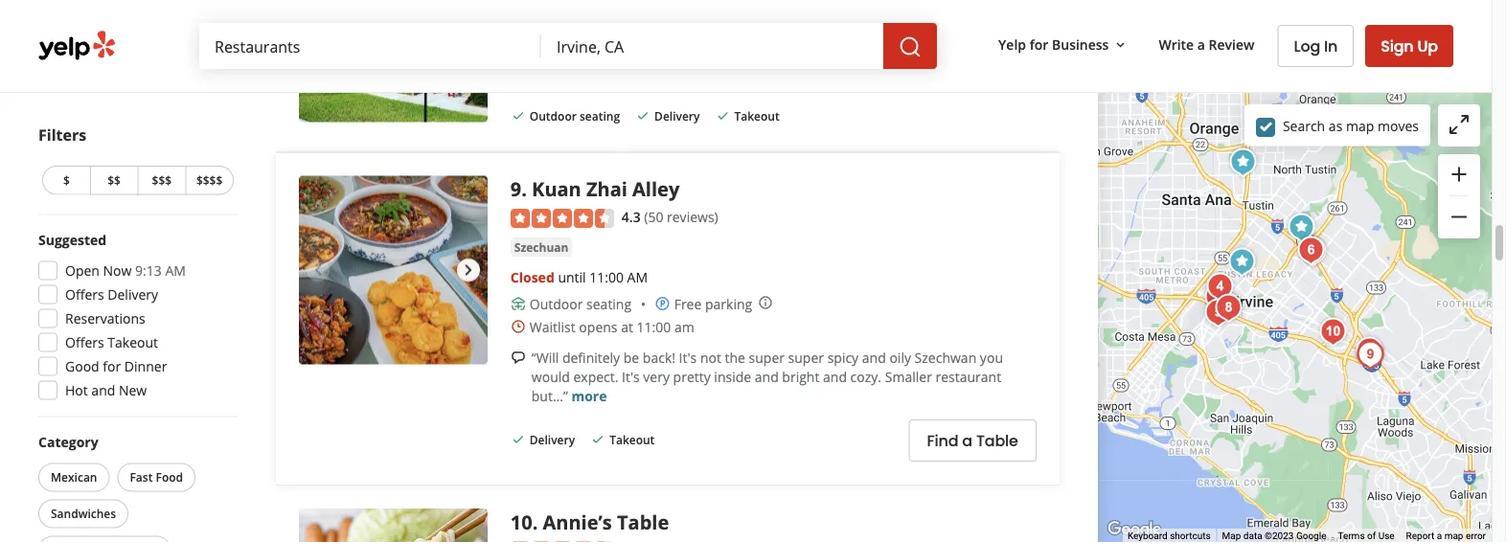 Task type: describe. For each thing, give the bounding box(es) containing it.
that
[[787, 53, 812, 71]]

filters
[[38, 125, 86, 145]]

more for back!
[[572, 387, 607, 405]]

suggested
[[38, 231, 107, 249]]

food
[[156, 470, 183, 485]]

alley
[[633, 176, 680, 203]]

. for 10
[[533, 509, 538, 536]]

$ button
[[42, 166, 90, 195]]

new
[[119, 381, 147, 400]]

up
[[1418, 35, 1439, 57]]

mexican button
[[38, 463, 110, 492]]

16 outdoor seating v2 image
[[511, 297, 526, 312]]

restaurant
[[936, 368, 1002, 386]]

takeout inside group
[[108, 334, 158, 352]]

good for dinner
[[65, 357, 167, 376]]

keyboard shortcuts
[[1128, 531, 1211, 542]]

previous image
[[307, 259, 330, 282]]

11:00 for first 'slideshow' element from the top of the page
[[590, 26, 624, 44]]

previous image
[[307, 17, 330, 40]]

log
[[1294, 35, 1321, 57]]

map for error
[[1445, 531, 1464, 542]]

terms of use link
[[1338, 531, 1395, 542]]

was
[[996, 53, 1020, 71]]

search image
[[899, 36, 922, 59]]

closed for left 'kuan zhai alley' image next image
[[511, 268, 555, 286]]

$$ button
[[90, 166, 138, 195]]

open
[[65, 262, 100, 280]]

terms
[[1338, 531, 1365, 542]]

dinner
[[124, 357, 167, 376]]

delivery inside group
[[108, 286, 158, 304]]

taco bell image
[[1223, 243, 1262, 281]]

am for delivery
[[165, 262, 186, 280]]

waitlist opens at 11:00 am
[[530, 318, 695, 336]]

nep cafe by kei concepts image
[[1292, 231, 1331, 270]]

seating for free parking
[[587, 295, 632, 313]]

oily
[[890, 349, 911, 367]]

$$$$ button
[[185, 166, 234, 195]]

"will
[[532, 349, 559, 367]]

delivery for delivery 16 checkmark v2 image
[[530, 433, 575, 449]]

shortcuts
[[1170, 531, 1211, 542]]

none field find
[[215, 35, 526, 57]]

and inside group
[[91, 381, 115, 400]]

search
[[1283, 117, 1326, 135]]

is
[[684, 53, 694, 71]]

offers delivery
[[65, 286, 158, 304]]

yelp for business button
[[991, 27, 1136, 61]]

more link for back!
[[572, 387, 607, 405]]

takeout for delivery's 16 checkmark v2 icon
[[610, 433, 655, 449]]

report a map error
[[1407, 531, 1486, 542]]

be
[[624, 349, 639, 367]]

bosscat kitchen and libations image
[[1199, 278, 1238, 317]]

10
[[511, 509, 533, 536]]

inside
[[714, 368, 752, 386]]

find a table
[[927, 431, 1019, 452]]

$
[[63, 173, 70, 188]]

for for good
[[103, 357, 121, 376]]

can
[[842, 53, 864, 71]]

szechuan link
[[511, 238, 573, 257]]

sandwiches
[[51, 506, 116, 522]]

sign up link
[[1366, 25, 1454, 67]]

1 slideshow element from the top
[[299, 0, 488, 123]]

good
[[65, 357, 99, 376]]

waitlist
[[530, 318, 576, 336]]

log in
[[1294, 35, 1338, 57]]

closed for north italia image next image
[[511, 26, 555, 44]]

0 vertical spatial balls
[[572, 53, 601, 71]]

16 parking v2 image
[[655, 297, 671, 312]]

(50
[[644, 208, 664, 226]]

bright
[[782, 368, 820, 386]]

would
[[532, 368, 570, 386]]

offers for offers delivery
[[65, 286, 104, 304]]

9
[[511, 176, 522, 203]]

4.3 star rating image
[[511, 209, 614, 228]]

16 checkmark v2 image for delivery
[[591, 433, 606, 448]]

too,
[[567, 72, 591, 90]]

but…"
[[532, 387, 568, 405]]

as inside "meat balls as appetizer is the best thing that you can order!! other places was good too, meat balls win!"
[[604, 53, 618, 71]]

of
[[1368, 531, 1376, 542]]

annie's table link
[[543, 509, 669, 536]]

expand map image
[[1448, 113, 1471, 136]]

hot
[[65, 381, 88, 400]]

11:00 for first 'slideshow' element from the bottom
[[590, 268, 624, 286]]

pretty
[[673, 368, 711, 386]]

16 chevron down v2 image
[[1113, 37, 1128, 53]]

am up at
[[627, 268, 648, 286]]

4.3
[[622, 208, 641, 226]]

annie's table image
[[1314, 313, 1353, 351]]

write a review
[[1159, 35, 1255, 53]]

1 horizontal spatial kuan zhai alley image
[[1352, 336, 1390, 374]]

offers takeout
[[65, 334, 158, 352]]

2 horizontal spatial 16 checkmark v2 image
[[715, 109, 731, 124]]

2 slideshow element from the top
[[299, 176, 488, 365]]

thing
[[751, 53, 783, 71]]

log in link
[[1278, 25, 1354, 67]]

keyboard
[[1128, 531, 1168, 542]]

offers for offers takeout
[[65, 334, 104, 352]]

0 horizontal spatial table
[[617, 509, 669, 536]]

spicy
[[828, 349, 859, 367]]

0 horizontal spatial kuan zhai alley image
[[299, 176, 488, 365]]

szechwan
[[915, 349, 977, 367]]

cozy.
[[851, 368, 882, 386]]

report
[[1407, 531, 1435, 542]]

. for 9
[[522, 176, 527, 203]]

am for balls
[[627, 26, 648, 44]]

find
[[927, 431, 959, 452]]

takeout for 16 checkmark v2 icon to the right
[[735, 109, 780, 125]]

free parking
[[674, 295, 753, 313]]

and down spicy
[[823, 368, 847, 386]]

moves
[[1378, 117, 1419, 135]]

more for appetizer
[[697, 72, 732, 90]]

the inside "meat balls as appetizer is the best thing that you can order!! other places was good too, meat balls win!"
[[697, 53, 718, 71]]

free
[[674, 295, 702, 313]]

the inside the '"will definitely be back! it's not the super super spicy and oily szechwan you would expect. it's very pretty inside and bright and cozy. smaller restaurant but…"'
[[725, 349, 746, 367]]

reviews)
[[667, 208, 719, 226]]

postino park place image
[[1208, 287, 1246, 325]]

seating for delivery
[[580, 109, 620, 125]]

until for left 'kuan zhai alley' image next image
[[558, 268, 586, 286]]

north italia image
[[1210, 289, 1248, 327]]

burnt crumbs image
[[1351, 332, 1389, 370]]

$$$$
[[196, 173, 223, 188]]



Task type: vqa. For each thing, say whether or not it's contained in the screenshot.
the topmost Next icon
yes



Task type: locate. For each thing, give the bounding box(es) containing it.
you
[[816, 53, 839, 71], [980, 349, 1003, 367]]

1 closed from the top
[[511, 26, 555, 44]]

1 horizontal spatial 16 checkmark v2 image
[[635, 109, 651, 124]]

0 vertical spatial outdoor seating
[[530, 109, 620, 125]]

yelp
[[999, 35, 1027, 53]]

1 horizontal spatial delivery
[[530, 433, 575, 449]]

0 vertical spatial offers
[[65, 286, 104, 304]]

2 vertical spatial a
[[1437, 531, 1443, 542]]

fast food
[[130, 470, 183, 485]]

2 next image from the top
[[457, 259, 480, 282]]

16 checkmark v2 image for outdoor seating
[[635, 109, 651, 124]]

1 vertical spatial more
[[572, 387, 607, 405]]

seating down meat
[[580, 109, 620, 125]]

16 checkmark v2 image
[[635, 109, 651, 124], [715, 109, 731, 124], [591, 433, 606, 448]]

map for moves
[[1347, 117, 1375, 135]]

outdoor seating down too, on the left
[[530, 109, 620, 125]]

as up meat
[[604, 53, 618, 71]]

1 vertical spatial more link
[[572, 387, 607, 405]]

am
[[675, 318, 695, 336]]

map left error
[[1445, 531, 1464, 542]]

. left the kuan
[[522, 176, 527, 203]]

keyboard shortcuts button
[[1128, 530, 1211, 542]]

16 checkmark v2 image up 10
[[511, 433, 526, 448]]

0 vertical spatial you
[[816, 53, 839, 71]]

other
[[913, 53, 950, 71]]

Near text field
[[557, 35, 868, 57]]

2 closed until 11:00 am from the top
[[511, 268, 648, 286]]

terms of use
[[1338, 531, 1395, 542]]

reservations
[[65, 310, 145, 328]]

1 16 speech v2 image from the top
[[511, 55, 526, 70]]

0 vertical spatial it's
[[679, 349, 697, 367]]

more link down expect.
[[572, 387, 607, 405]]

you up the restaurant
[[980, 349, 1003, 367]]

you inside the '"will definitely be back! it's not the super super spicy and oily szechwan you would expect. it's very pretty inside and bright and cozy. smaller restaurant but…"'
[[980, 349, 1003, 367]]

1 vertical spatial the
[[725, 349, 746, 367]]

more down best
[[697, 72, 732, 90]]

and right hot
[[91, 381, 115, 400]]

parking
[[705, 295, 753, 313]]

1 vertical spatial 16 speech v2 image
[[511, 351, 526, 366]]

1 vertical spatial outdoor
[[530, 295, 583, 313]]

2 vertical spatial delivery
[[530, 433, 575, 449]]

1 horizontal spatial more
[[697, 72, 732, 90]]

none field near
[[557, 35, 868, 57]]

0 vertical spatial seating
[[580, 109, 620, 125]]

0 horizontal spatial more
[[572, 387, 607, 405]]

0 vertical spatial outdoor
[[530, 109, 577, 125]]

definitely
[[562, 349, 620, 367]]

0 vertical spatial more link
[[697, 72, 732, 90]]

fast
[[130, 470, 153, 485]]

firehouse subs image
[[1224, 143, 1263, 182]]

next image for left 'kuan zhai alley' image
[[457, 259, 480, 282]]

0 vertical spatial for
[[1030, 35, 1049, 53]]

you inside "meat balls as appetizer is the best thing that you can order!! other places was good too, meat balls win!"
[[816, 53, 839, 71]]

business
[[1052, 35, 1109, 53]]

closed until 11:00 am for first 'slideshow' element from the bottom
[[511, 268, 648, 286]]

0 vertical spatial table
[[977, 431, 1019, 452]]

16 speech v2 image left "meat
[[511, 55, 526, 70]]

balls up too, on the left
[[572, 53, 601, 71]]

2 until from the top
[[558, 268, 586, 286]]

0 horizontal spatial map
[[1347, 117, 1375, 135]]

now
[[103, 262, 132, 280]]

delivery for 16 checkmark v2 icon for outdoor seating
[[655, 109, 700, 125]]

the
[[697, 53, 718, 71], [725, 349, 746, 367]]

balls down appetizer
[[630, 72, 659, 90]]

aria kitchen image
[[1199, 294, 1238, 332]]

2 horizontal spatial takeout
[[735, 109, 780, 125]]

until
[[558, 26, 586, 44], [558, 268, 586, 286]]

slideshow element
[[299, 0, 488, 123], [299, 176, 488, 365]]

takeout up dinner
[[108, 334, 158, 352]]

1 horizontal spatial for
[[1030, 35, 1049, 53]]

szechuan button
[[511, 238, 573, 257]]

"meat balls as appetizer is the best thing that you can order!! other places was good too, meat balls win!"
[[532, 53, 1020, 90]]

am right 9:13
[[165, 262, 186, 280]]

super up bright
[[788, 349, 824, 367]]

super
[[749, 349, 785, 367], [788, 349, 824, 367]]

9:13
[[135, 262, 162, 280]]

1 horizontal spatial the
[[725, 349, 746, 367]]

until down szechuan button
[[558, 268, 586, 286]]

11:00
[[590, 26, 624, 44], [590, 268, 624, 286], [637, 318, 671, 336]]

1 vertical spatial map
[[1445, 531, 1464, 542]]

a for report
[[1437, 531, 1443, 542]]

a right report
[[1437, 531, 1443, 542]]

2 outdoor seating from the top
[[530, 295, 632, 313]]

hot and new
[[65, 381, 147, 400]]

map left the moves
[[1347, 117, 1375, 135]]

am inside group
[[165, 262, 186, 280]]

2 closed from the top
[[511, 268, 555, 286]]

16 checkmark v2 image
[[511, 109, 526, 124], [511, 433, 526, 448]]

16 checkmark v2 image down expect.
[[591, 433, 606, 448]]

sign up
[[1381, 35, 1439, 57]]

opens
[[579, 318, 618, 336]]

north italia image
[[299, 0, 488, 123]]

1 vertical spatial it's
[[622, 368, 640, 386]]

and right inside
[[755, 368, 779, 386]]

0 vertical spatial more
[[697, 72, 732, 90]]

16 checkmark v2 image for outdoor seating
[[511, 109, 526, 124]]

good
[[532, 72, 563, 90]]

super up inside
[[749, 349, 785, 367]]

0 horizontal spatial you
[[816, 53, 839, 71]]

a right find
[[963, 431, 973, 452]]

0 horizontal spatial balls
[[572, 53, 601, 71]]

offers
[[65, 286, 104, 304], [65, 334, 104, 352]]

appetizer
[[621, 53, 680, 71]]

data
[[1244, 531, 1263, 542]]

1 horizontal spatial balls
[[630, 72, 659, 90]]

$$
[[108, 173, 121, 188]]

16 speech v2 image for "meat
[[511, 55, 526, 70]]

outdoor down the "good"
[[530, 109, 577, 125]]

1 horizontal spatial more link
[[697, 72, 732, 90]]

0 horizontal spatial the
[[697, 53, 718, 71]]

16 speech v2 image for "will
[[511, 351, 526, 366]]

for inside button
[[1030, 35, 1049, 53]]

for right the yelp
[[1030, 35, 1049, 53]]

0 horizontal spatial as
[[604, 53, 618, 71]]

2 16 checkmark v2 image from the top
[[511, 433, 526, 448]]

0 horizontal spatial for
[[103, 357, 121, 376]]

more
[[697, 72, 732, 90], [572, 387, 607, 405]]

2 offers from the top
[[65, 334, 104, 352]]

and up cozy.
[[862, 349, 886, 367]]

1 vertical spatial a
[[963, 431, 973, 452]]

16 checkmark v2 image up 9
[[511, 109, 526, 124]]

1 horizontal spatial it's
[[679, 349, 697, 367]]

outdoor seating up opens
[[530, 295, 632, 313]]

1 vertical spatial takeout
[[108, 334, 158, 352]]

1 horizontal spatial takeout
[[610, 433, 655, 449]]

1 super from the left
[[749, 349, 785, 367]]

review
[[1209, 35, 1255, 53]]

zhai
[[586, 176, 628, 203]]

izakaya osen - irvine image
[[1201, 268, 1240, 306]]

offers down open
[[65, 286, 104, 304]]

1 closed until 11:00 am from the top
[[511, 26, 648, 44]]

google image
[[1103, 518, 1166, 542]]

1 vertical spatial outdoor seating
[[530, 295, 632, 313]]

0 vertical spatial slideshow element
[[299, 0, 488, 123]]

open now 9:13 am
[[65, 262, 186, 280]]

takeout down very
[[610, 433, 655, 449]]

next image for north italia image
[[457, 17, 480, 40]]

1 vertical spatial closed until 11:00 am
[[511, 268, 648, 286]]

a for find
[[963, 431, 973, 452]]

places
[[953, 53, 992, 71]]

at
[[621, 318, 633, 336]]

closed until 11:00 am for first 'slideshow' element from the top of the page
[[511, 26, 648, 44]]

11:00 down 16 parking v2 image
[[637, 318, 671, 336]]

it's down be
[[622, 368, 640, 386]]

takeout down "meat balls as appetizer is the best thing that you can order!! other places was good too, meat balls win!" at the top
[[735, 109, 780, 125]]

expect.
[[574, 368, 619, 386]]

smaller
[[885, 368, 932, 386]]

delivery
[[655, 109, 700, 125], [108, 286, 158, 304], [530, 433, 575, 449]]

fast food button
[[117, 463, 196, 492]]

win!"
[[663, 72, 693, 90]]

for down offers takeout
[[103, 357, 121, 376]]

report a map error link
[[1407, 531, 1486, 542]]

. left annie's
[[533, 509, 538, 536]]

map data ©2023 google
[[1223, 531, 1327, 542]]

error
[[1466, 531, 1486, 542]]

use
[[1379, 531, 1395, 542]]

szechuan
[[514, 240, 569, 255]]

a
[[1198, 35, 1206, 53], [963, 431, 973, 452], [1437, 531, 1443, 542]]

for for yelp
[[1030, 35, 1049, 53]]

1 next image from the top
[[457, 17, 480, 40]]

16 clock v2 image
[[511, 320, 526, 335]]

0 vertical spatial the
[[697, 53, 718, 71]]

1 vertical spatial for
[[103, 357, 121, 376]]

delivery down open now 9:13 am
[[108, 286, 158, 304]]

1 none field from the left
[[215, 35, 526, 57]]

1 vertical spatial balls
[[630, 72, 659, 90]]

next image
[[457, 17, 480, 40], [457, 259, 480, 282]]

2 horizontal spatial delivery
[[655, 109, 700, 125]]

find a table link
[[909, 420, 1037, 462]]

0 horizontal spatial delivery
[[108, 286, 158, 304]]

for
[[1030, 35, 1049, 53], [103, 357, 121, 376]]

meat
[[595, 72, 627, 90]]

google
[[1297, 531, 1327, 542]]

11:00 up waitlist opens at 11:00 am
[[590, 268, 624, 286]]

2 outdoor from the top
[[530, 295, 583, 313]]

0 vertical spatial 16 checkmark v2 image
[[511, 109, 526, 124]]

11:00 up meat
[[590, 26, 624, 44]]

0 horizontal spatial .
[[522, 176, 527, 203]]

outdoor for free parking
[[530, 295, 583, 313]]

1 horizontal spatial a
[[1198, 35, 1206, 53]]

not
[[700, 349, 722, 367]]

map
[[1223, 531, 1241, 542]]

0 vertical spatial takeout
[[735, 109, 780, 125]]

"meat
[[532, 53, 568, 71]]

16 checkmark v2 image down best
[[715, 109, 731, 124]]

mexican
[[51, 470, 97, 485]]

order!!
[[868, 53, 910, 71]]

0 horizontal spatial it's
[[622, 368, 640, 386]]

$$$ button
[[138, 166, 185, 195]]

closed up '16 outdoor seating v2' icon
[[511, 268, 555, 286]]

16 speech v2 image left "will
[[511, 351, 526, 366]]

1 vertical spatial closed
[[511, 268, 555, 286]]

0 horizontal spatial none field
[[215, 35, 526, 57]]

16 speech v2 image
[[511, 55, 526, 70], [511, 351, 526, 366]]

0 vertical spatial as
[[604, 53, 618, 71]]

1 offers from the top
[[65, 286, 104, 304]]

0 vertical spatial closed
[[511, 26, 555, 44]]

it's up pretty at the bottom left
[[679, 349, 697, 367]]

group containing suggested
[[33, 230, 238, 406]]

sandwiches button
[[38, 500, 129, 529]]

4.3 (50 reviews)
[[622, 208, 719, 226]]

1 vertical spatial 11:00
[[590, 268, 624, 286]]

1 horizontal spatial super
[[788, 349, 824, 367]]

None search field
[[199, 23, 941, 69]]

write
[[1159, 35, 1194, 53]]

zoom out image
[[1448, 206, 1471, 229]]

1 horizontal spatial table
[[977, 431, 1019, 452]]

0 vertical spatial 16 speech v2 image
[[511, 55, 526, 70]]

1 vertical spatial table
[[617, 509, 669, 536]]

1 horizontal spatial you
[[980, 349, 1003, 367]]

0 horizontal spatial group
[[33, 230, 238, 406]]

annie's
[[543, 509, 612, 536]]

1 vertical spatial seating
[[587, 295, 632, 313]]

amazon fresh image
[[1283, 208, 1321, 247]]

outdoor seating for free parking
[[530, 295, 632, 313]]

more link down best
[[697, 72, 732, 90]]

1 vertical spatial offers
[[65, 334, 104, 352]]

1 vertical spatial slideshow element
[[299, 176, 488, 365]]

0 vertical spatial a
[[1198, 35, 1206, 53]]

0 vertical spatial closed until 11:00 am
[[511, 26, 648, 44]]

until for north italia image next image
[[558, 26, 586, 44]]

1 outdoor from the top
[[530, 109, 577, 125]]

a for write
[[1198, 35, 1206, 53]]

table right find
[[977, 431, 1019, 452]]

0 horizontal spatial more link
[[572, 387, 607, 405]]

1 outdoor seating from the top
[[530, 109, 620, 125]]

0 horizontal spatial 16 checkmark v2 image
[[591, 433, 606, 448]]

outdoor seating for delivery
[[530, 109, 620, 125]]

16 checkmark v2 image for delivery
[[511, 433, 526, 448]]

info icon image
[[758, 296, 774, 311], [758, 296, 774, 311]]

outdoor
[[530, 109, 577, 125], [530, 295, 583, 313]]

outdoor for delivery
[[530, 109, 577, 125]]

as right search
[[1329, 117, 1343, 135]]

0 horizontal spatial a
[[963, 431, 973, 452]]

16 checkmark v2 image down appetizer
[[635, 109, 651, 124]]

until up "meat
[[558, 26, 586, 44]]

a right the write
[[1198, 35, 1206, 53]]

1 vertical spatial as
[[1329, 117, 1343, 135]]

kuan
[[532, 176, 582, 203]]

0 horizontal spatial super
[[749, 349, 785, 367]]

0 vertical spatial 11:00
[[590, 26, 624, 44]]

outdoor up waitlist
[[530, 295, 583, 313]]

search as map moves
[[1283, 117, 1419, 135]]

category
[[38, 433, 98, 451]]

0 vertical spatial until
[[558, 26, 586, 44]]

delivery down win!"
[[655, 109, 700, 125]]

am up appetizer
[[627, 26, 648, 44]]

1 horizontal spatial none field
[[557, 35, 868, 57]]

1 vertical spatial next image
[[457, 259, 480, 282]]

2 horizontal spatial a
[[1437, 531, 1443, 542]]

very
[[643, 368, 670, 386]]

2 vertical spatial takeout
[[610, 433, 655, 449]]

1 horizontal spatial map
[[1445, 531, 1464, 542]]

1 vertical spatial .
[[533, 509, 538, 536]]

zoom in image
[[1448, 163, 1471, 186]]

2 none field from the left
[[557, 35, 868, 57]]

it's
[[679, 349, 697, 367], [622, 368, 640, 386]]

kuan zhai alley link
[[532, 176, 680, 203]]

category group
[[35, 433, 238, 542]]

2 super from the left
[[788, 349, 824, 367]]

0 vertical spatial .
[[522, 176, 527, 203]]

1 horizontal spatial .
[[533, 509, 538, 536]]

1 vertical spatial delivery
[[108, 286, 158, 304]]

1 horizontal spatial as
[[1329, 117, 1343, 135]]

1 16 checkmark v2 image from the top
[[511, 109, 526, 124]]

table right annie's
[[617, 509, 669, 536]]

you left can
[[816, 53, 839, 71]]

2 16 speech v2 image from the top
[[511, 351, 526, 366]]

the right is
[[697, 53, 718, 71]]

closed until 11:00 am up "meat
[[511, 26, 648, 44]]

more down expect.
[[572, 387, 607, 405]]

group
[[1439, 154, 1481, 239], [33, 230, 238, 406]]

more link for appetizer
[[697, 72, 732, 90]]

back!
[[643, 349, 676, 367]]

0 vertical spatial delivery
[[655, 109, 700, 125]]

.
[[522, 176, 527, 203], [533, 509, 538, 536]]

None field
[[215, 35, 526, 57], [557, 35, 868, 57]]

offers up good
[[65, 334, 104, 352]]

súp noodle bar by kei concepts image
[[1294, 232, 1333, 271]]

kuan zhai alley image
[[299, 176, 488, 365], [1352, 336, 1390, 374]]

1 vertical spatial you
[[980, 349, 1003, 367]]

outdoor seating
[[530, 109, 620, 125], [530, 295, 632, 313]]

0 vertical spatial next image
[[457, 17, 480, 40]]

0 horizontal spatial takeout
[[108, 334, 158, 352]]

closed until 11:00 am down szechuan button
[[511, 268, 648, 286]]

more link
[[697, 72, 732, 90], [572, 387, 607, 405]]

1 vertical spatial until
[[558, 268, 586, 286]]

delivery down but…" at left
[[530, 433, 575, 449]]

map region
[[1083, 0, 1507, 542]]

2 vertical spatial 11:00
[[637, 318, 671, 336]]

1 vertical spatial 16 checkmark v2 image
[[511, 433, 526, 448]]

1 horizontal spatial group
[[1439, 154, 1481, 239]]

seating up waitlist opens at 11:00 am
[[587, 295, 632, 313]]

Find text field
[[215, 35, 526, 57]]

9 . kuan zhai alley
[[511, 176, 680, 203]]

yelp for business
[[999, 35, 1109, 53]]

0 vertical spatial map
[[1347, 117, 1375, 135]]

1 until from the top
[[558, 26, 586, 44]]

closed up "meat
[[511, 26, 555, 44]]

the up inside
[[725, 349, 746, 367]]



